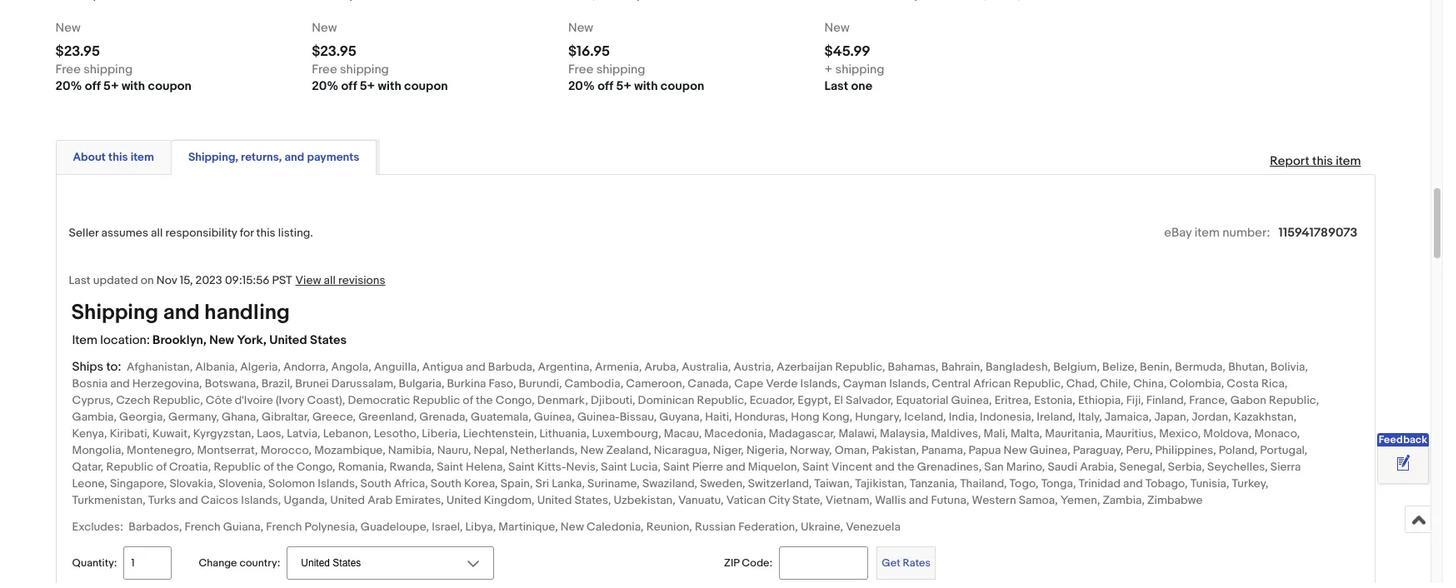 Task type: locate. For each thing, give the bounding box(es) containing it.
with inside new $16.95 free shipping 20% off 5+ with coupon
[[634, 78, 658, 94]]

1 5+ from the left
[[103, 78, 119, 94]]

get rates button
[[877, 547, 936, 580]]

malawi,
[[839, 427, 877, 441]]

2 horizontal spatial off
[[598, 78, 613, 94]]

helena,
[[466, 460, 506, 474]]

code:
[[742, 556, 772, 570]]

1 20% from the left
[[55, 78, 82, 94]]

0 horizontal spatial french
[[185, 520, 221, 534]]

2 horizontal spatial with
[[634, 78, 658, 94]]

0 vertical spatial guinea,
[[951, 393, 992, 408]]

Free shipping text field
[[55, 62, 133, 78], [568, 62, 645, 78]]

shipping for free shipping text field associated with $23.95
[[84, 62, 133, 78]]

2 free shipping text field from the left
[[568, 62, 645, 78]]

5 saint from the left
[[803, 460, 829, 474]]

western
[[972, 494, 1016, 508]]

1 horizontal spatial republic
[[214, 460, 261, 474]]

bissau,
[[620, 410, 657, 424]]

3 shipping from the left
[[596, 62, 645, 78]]

1 horizontal spatial this
[[256, 226, 275, 240]]

of
[[463, 393, 473, 408], [156, 460, 166, 474], [263, 460, 274, 474]]

kingdom,
[[484, 494, 535, 508]]

0 horizontal spatial coupon
[[148, 78, 192, 94]]

georgia,
[[119, 410, 166, 424]]

3 with from the left
[[634, 78, 658, 94]]

darussalam,
[[331, 377, 396, 391]]

1 horizontal spatial $23.95
[[312, 43, 356, 60]]

2 horizontal spatial republic
[[413, 393, 460, 408]]

2 horizontal spatial this
[[1312, 153, 1333, 169]]

congo, up solomon
[[296, 460, 335, 474]]

afghanistan,
[[127, 360, 193, 374]]

free inside new $16.95 free shipping 20% off 5+ with coupon
[[568, 62, 593, 78]]

shipping, returns, and payments button
[[188, 149, 359, 165]]

1 with from the left
[[122, 78, 145, 94]]

1 horizontal spatial the
[[476, 393, 493, 408]]

20% up payments
[[312, 78, 338, 94]]

0 horizontal spatial 20% off 5+ with coupon text field
[[55, 78, 192, 95]]

caicos
[[201, 494, 238, 508]]

2 $23.95 from the left
[[312, 43, 356, 60]]

republic, up haiti,
[[697, 393, 747, 408]]

pakistan,
[[872, 444, 919, 458]]

last down +
[[825, 78, 848, 94]]

all right assumes
[[151, 226, 163, 240]]

1 horizontal spatial 20%
[[312, 78, 338, 94]]

2 20% off 5+ with coupon text field from the left
[[312, 78, 448, 95]]

new text field for $16.95
[[568, 20, 593, 37]]

greece,
[[312, 410, 356, 424]]

(ivory
[[276, 393, 304, 408]]

1 horizontal spatial of
[[263, 460, 274, 474]]

angola,
[[331, 360, 371, 374]]

1 horizontal spatial guinea,
[[951, 393, 992, 408]]

item right about
[[130, 150, 154, 164]]

caledonia,
[[587, 520, 644, 534]]

0 horizontal spatial guinea,
[[534, 410, 575, 424]]

guinea,
[[951, 393, 992, 408], [534, 410, 575, 424], [1030, 444, 1070, 458]]

free for free shipping text field related to $16.95
[[568, 62, 593, 78]]

2 horizontal spatial item
[[1336, 153, 1361, 169]]

2 horizontal spatial of
[[463, 393, 473, 408]]

3 saint from the left
[[601, 460, 627, 474]]

2 5+ from the left
[[360, 78, 375, 94]]

moldova,
[[1203, 427, 1252, 441]]

1 off from the left
[[85, 78, 101, 94]]

central
[[932, 377, 971, 391]]

mongolia,
[[72, 444, 124, 458]]

portugal,
[[1260, 444, 1307, 458]]

3 coupon from the left
[[661, 78, 704, 94]]

2 french from the left
[[266, 520, 302, 534]]

New text field
[[312, 20, 337, 37], [568, 20, 593, 37]]

chile,
[[1100, 377, 1131, 391]]

item for about this item
[[130, 150, 154, 164]]

this right about
[[108, 150, 128, 164]]

0 horizontal spatial congo,
[[296, 460, 335, 474]]

1 horizontal spatial new text field
[[825, 20, 850, 37]]

this for about
[[108, 150, 128, 164]]

estonia,
[[1034, 393, 1076, 408]]

saint down nauru,
[[437, 460, 463, 474]]

shipping,
[[188, 150, 238, 164]]

côte
[[206, 393, 232, 408]]

New text field
[[55, 20, 81, 37], [825, 20, 850, 37]]

french down uganda,
[[266, 520, 302, 534]]

2 horizontal spatial free
[[568, 62, 593, 78]]

new $16.95 free shipping 20% off 5+ with coupon
[[568, 20, 704, 94]]

tab list
[[55, 137, 1375, 175]]

item right report
[[1336, 153, 1361, 169]]

1 new text field from the left
[[55, 20, 81, 37]]

saint up suriname,
[[601, 460, 627, 474]]

singapore,
[[110, 477, 167, 491]]

ethiopia,
[[1078, 393, 1124, 408]]

1 shipping from the left
[[84, 62, 133, 78]]

0 horizontal spatial off
[[85, 78, 101, 94]]

0 horizontal spatial of
[[156, 460, 166, 474]]

cameroon,
[[626, 377, 685, 391]]

1 horizontal spatial off
[[341, 78, 357, 94]]

2 new text field from the left
[[568, 20, 593, 37]]

guyana,
[[659, 410, 703, 424]]

equatorial
[[896, 393, 949, 408]]

2 free from the left
[[312, 62, 337, 78]]

item
[[72, 333, 97, 348]]

1 vertical spatial congo,
[[296, 460, 335, 474]]

1 horizontal spatial coupon
[[404, 78, 448, 94]]

this
[[108, 150, 128, 164], [1312, 153, 1333, 169], [256, 226, 275, 240]]

grenadines,
[[917, 460, 982, 474]]

this right for
[[256, 226, 275, 240]]

off inside new $16.95 free shipping 20% off 5+ with coupon
[[598, 78, 613, 94]]

united up polynesia,
[[330, 494, 365, 508]]

0 horizontal spatial new $23.95 free shipping 20% off 5+ with coupon
[[55, 20, 192, 94]]

for
[[240, 226, 254, 240]]

1 horizontal spatial south
[[431, 477, 462, 491]]

item inside button
[[130, 150, 154, 164]]

lithuania,
[[540, 427, 589, 441]]

shipping
[[84, 62, 133, 78], [340, 62, 389, 78], [596, 62, 645, 78], [835, 62, 884, 78]]

last left updated
[[69, 273, 91, 288]]

3 5+ from the left
[[616, 78, 632, 94]]

20% inside new $16.95 free shipping 20% off 5+ with coupon
[[568, 78, 595, 94]]

0 horizontal spatial free
[[55, 62, 81, 78]]

islands, up egypt,
[[800, 377, 840, 391]]

india,
[[949, 410, 977, 424]]

off up about
[[85, 78, 101, 94]]

islands, down romania,
[[318, 477, 358, 491]]

saint down norway,
[[803, 460, 829, 474]]

2 new text field from the left
[[825, 20, 850, 37]]

2 with from the left
[[378, 78, 401, 94]]

0 horizontal spatial $23.95
[[55, 43, 100, 60]]

spain,
[[500, 477, 533, 491]]

and right returns,
[[285, 150, 304, 164]]

new $23.95 free shipping 20% off 5+ with coupon for free shipping text field associated with $23.95
[[55, 20, 192, 94]]

country:
[[239, 557, 280, 570]]

0 horizontal spatial new text field
[[55, 20, 81, 37]]

sweden,
[[700, 477, 745, 491]]

1 new text field from the left
[[312, 20, 337, 37]]

lucia,
[[630, 460, 661, 474]]

1 horizontal spatial 5+
[[360, 78, 375, 94]]

austria,
[[734, 360, 774, 374]]

bulgaria,
[[399, 377, 444, 391]]

0 horizontal spatial last
[[69, 273, 91, 288]]

1 new $23.95 free shipping 20% off 5+ with coupon from the left
[[55, 20, 192, 94]]

0 horizontal spatial 5+
[[103, 78, 119, 94]]

1 horizontal spatial 20% off 5+ with coupon text field
[[312, 78, 448, 95]]

Quantity: text field
[[124, 547, 172, 580]]

bolivia,
[[1270, 360, 1308, 374]]

nevis,
[[566, 460, 598, 474]]

2 horizontal spatial 5+
[[616, 78, 632, 94]]

ebay item number: 115941789073
[[1164, 225, 1358, 241]]

coupon inside new $16.95 free shipping 20% off 5+ with coupon
[[661, 78, 704, 94]]

latvia,
[[287, 427, 320, 441]]

french down caicos
[[185, 520, 221, 534]]

off
[[85, 78, 101, 94], [341, 78, 357, 94], [598, 78, 613, 94]]

quantity:
[[72, 556, 117, 570]]

20% up about
[[55, 78, 82, 94]]

kenya,
[[72, 427, 107, 441]]

rica,
[[1261, 377, 1288, 391]]

2 vertical spatial guinea,
[[1030, 444, 1070, 458]]

guadeloupe,
[[361, 520, 429, 534]]

2 saint from the left
[[508, 460, 535, 474]]

$23.95 text field for new text box associated with $23.95
[[312, 43, 356, 60]]

fiji,
[[1126, 393, 1144, 408]]

republic up singapore,
[[106, 460, 153, 474]]

2 new $23.95 free shipping 20% off 5+ with coupon from the left
[[312, 20, 448, 94]]

item for report this item
[[1336, 153, 1361, 169]]

montserrat,
[[197, 444, 258, 458]]

saint up spain,
[[508, 460, 535, 474]]

0 vertical spatial last
[[825, 78, 848, 94]]

20% off 5+ with coupon text field
[[568, 78, 704, 95]]

$23.95 for free shipping text box
[[312, 43, 356, 60]]

south
[[360, 477, 391, 491], [431, 477, 462, 491]]

about this item button
[[73, 149, 154, 165]]

$23.95
[[55, 43, 100, 60], [312, 43, 356, 60]]

0 horizontal spatial 20%
[[55, 78, 82, 94]]

1 horizontal spatial new text field
[[568, 20, 593, 37]]

australia,
[[682, 360, 731, 374]]

1 horizontal spatial with
[[378, 78, 401, 94]]

and inside shipping, returns, and payments button
[[285, 150, 304, 164]]

20% off 5+ with coupon text field for free shipping text box
[[312, 78, 448, 95]]

republic,
[[835, 360, 885, 374], [1014, 377, 1064, 391], [153, 393, 203, 408], [697, 393, 747, 408], [1269, 393, 1319, 408]]

shipping inside new $16.95 free shipping 20% off 5+ with coupon
[[596, 62, 645, 78]]

$23.95 text field
[[55, 43, 100, 60], [312, 43, 356, 60]]

2 horizontal spatial guinea,
[[1030, 444, 1070, 458]]

$16.95 text field
[[568, 43, 610, 60]]

saint down nicaragua,
[[663, 460, 690, 474]]

0 horizontal spatial this
[[108, 150, 128, 164]]

guinea, up india,
[[951, 393, 992, 408]]

kuwait,
[[152, 427, 191, 441]]

20% off 5+ with coupon text field
[[55, 78, 192, 95], [312, 78, 448, 95]]

switzerland,
[[748, 477, 812, 491]]

2 coupon from the left
[[404, 78, 448, 94]]

off up payments
[[341, 78, 357, 94]]

this inside about this item button
[[108, 150, 128, 164]]

papua
[[969, 444, 1001, 458]]

1 horizontal spatial congo,
[[495, 393, 535, 408]]

of down burkina
[[463, 393, 473, 408]]

democratic
[[348, 393, 410, 408]]

4 shipping from the left
[[835, 62, 884, 78]]

1 free shipping text field from the left
[[55, 62, 133, 78]]

0 vertical spatial all
[[151, 226, 163, 240]]

guinea, up saudi
[[1030, 444, 1070, 458]]

1 20% off 5+ with coupon text field from the left
[[55, 78, 192, 95]]

updated
[[93, 273, 138, 288]]

san
[[984, 460, 1004, 474]]

1 horizontal spatial $23.95 text field
[[312, 43, 356, 60]]

canada,
[[688, 377, 732, 391]]

yemen,
[[1061, 494, 1100, 508]]

item right ebay at the right top
[[1195, 225, 1220, 241]]

5+ inside new $16.95 free shipping 20% off 5+ with coupon
[[616, 78, 632, 94]]

off for free shipping text box
[[341, 78, 357, 94]]

off down $16.95
[[598, 78, 613, 94]]

1 horizontal spatial new $23.95 free shipping 20% off 5+ with coupon
[[312, 20, 448, 94]]

brazil,
[[261, 377, 293, 391]]

1 horizontal spatial free
[[312, 62, 337, 78]]

republic, down "herzegovina,"
[[153, 393, 203, 408]]

free shipping text field for $23.95
[[55, 62, 133, 78]]

0 horizontal spatial item
[[130, 150, 154, 164]]

1 horizontal spatial last
[[825, 78, 848, 94]]

the down pakistan,
[[897, 460, 915, 474]]

pierre
[[692, 460, 723, 474]]

new text field up free shipping text box
[[312, 20, 337, 37]]

of down the montenegro,
[[156, 460, 166, 474]]

2 horizontal spatial coupon
[[661, 78, 704, 94]]

20%
[[55, 78, 82, 94], [312, 78, 338, 94], [568, 78, 595, 94]]

1 $23.95 from the left
[[55, 43, 100, 60]]

about
[[73, 150, 106, 164]]

south up emirates, on the bottom of page
[[431, 477, 462, 491]]

1 horizontal spatial free shipping text field
[[568, 62, 645, 78]]

2 off from the left
[[341, 78, 357, 94]]

anguilla,
[[374, 360, 420, 374]]

the up guatemala,
[[476, 393, 493, 408]]

ukraine,
[[801, 520, 843, 534]]

peru,
[[1126, 444, 1153, 458]]

south up arab
[[360, 477, 391, 491]]

20% for free shipping text field associated with $23.95
[[55, 78, 82, 94]]

philippines,
[[1155, 444, 1216, 458]]

congo, down faso,
[[495, 393, 535, 408]]

and up zambia,
[[1123, 477, 1143, 491]]

1 horizontal spatial french
[[266, 520, 302, 534]]

emirates,
[[395, 494, 444, 508]]

tobago,
[[1145, 477, 1188, 491]]

this right report
[[1312, 153, 1333, 169]]

20% down $16.95
[[568, 78, 595, 94]]

2 shipping from the left
[[340, 62, 389, 78]]

norway,
[[790, 444, 832, 458]]

republic, up cayman on the right bottom
[[835, 360, 885, 374]]

ZIP Code: text field
[[779, 547, 868, 580]]

0 horizontal spatial free shipping text field
[[55, 62, 133, 78]]

shipping inside new $45.99 + shipping last one
[[835, 62, 884, 78]]

republic up the slovenia, on the left
[[214, 460, 261, 474]]

2 20% from the left
[[312, 78, 338, 94]]

3 off from the left
[[598, 78, 613, 94]]

1 $23.95 text field from the left
[[55, 43, 100, 60]]

monaco,
[[1254, 427, 1300, 441]]

guinea, down denmark,
[[534, 410, 575, 424]]

$23.95 text field for new text field corresponding to $23.95
[[55, 43, 100, 60]]

3 20% from the left
[[568, 78, 595, 94]]

3 free from the left
[[568, 62, 593, 78]]

armenia,
[[595, 360, 642, 374]]

new text field for $23.95
[[55, 20, 81, 37]]

0 horizontal spatial $23.95 text field
[[55, 43, 100, 60]]

republic up grenada,
[[413, 393, 460, 408]]

of down morocco,
[[263, 460, 274, 474]]

0 horizontal spatial south
[[360, 477, 391, 491]]

2 $23.95 text field from the left
[[312, 43, 356, 60]]

0 horizontal spatial new text field
[[312, 20, 337, 37]]

1 vertical spatial guinea,
[[534, 410, 575, 424]]

zealand,
[[606, 444, 651, 458]]

republic, down rica,
[[1269, 393, 1319, 408]]

1 free from the left
[[55, 62, 81, 78]]

coupon for new text box associated with $23.95
[[404, 78, 448, 94]]

libya,
[[465, 520, 496, 534]]

israel,
[[432, 520, 463, 534]]

all
[[151, 226, 163, 240], [324, 273, 336, 288]]

oman,
[[835, 444, 869, 458]]

all right view at the left of the page
[[324, 273, 336, 288]]

new text field up $16.95
[[568, 20, 593, 37]]

the down morocco,
[[277, 460, 294, 474]]

0 horizontal spatial with
[[122, 78, 145, 94]]

2 horizontal spatial 20%
[[568, 78, 595, 94]]

1 horizontal spatial all
[[324, 273, 336, 288]]

this inside report this item link
[[1312, 153, 1333, 169]]



Task type: vqa. For each thing, say whether or not it's contained in the screenshot.
the jewelry within Limited time luxe jewelry deals Free shipping included.
no



Task type: describe. For each thing, give the bounding box(es) containing it.
solomon
[[268, 477, 315, 491]]

samoa,
[[1019, 494, 1058, 508]]

miquelon,
[[748, 460, 800, 474]]

vietnam,
[[825, 494, 872, 508]]

20% for free shipping text box
[[312, 78, 338, 94]]

change
[[199, 557, 237, 570]]

leone,
[[72, 477, 107, 491]]

czech
[[116, 393, 150, 408]]

last inside new $45.99 + shipping last one
[[825, 78, 848, 94]]

2 south from the left
[[431, 477, 462, 491]]

france,
[[1189, 393, 1228, 408]]

serbia,
[[1168, 460, 1205, 474]]

shipping for + shipping text field
[[835, 62, 884, 78]]

united down korea,
[[446, 494, 481, 508]]

madagascar,
[[769, 427, 836, 441]]

new inside new $45.99 + shipping last one
[[825, 20, 850, 36]]

qatar,
[[72, 460, 104, 474]]

Last one text field
[[825, 78, 872, 95]]

new $45.99 + shipping last one
[[825, 20, 884, 94]]

guiana,
[[223, 520, 263, 534]]

shipping for free shipping text field related to $16.95
[[596, 62, 645, 78]]

handling
[[204, 300, 290, 326]]

ships to:
[[72, 359, 121, 375]]

coupon for $16.95's new text box
[[661, 78, 704, 94]]

tunisia,
[[1190, 477, 1229, 491]]

jordan,
[[1192, 410, 1231, 424]]

eritrea,
[[995, 393, 1032, 408]]

venezuela
[[846, 520, 901, 534]]

and down to:
[[110, 377, 130, 391]]

vatican
[[726, 494, 766, 508]]

off for free shipping text field related to $16.95
[[598, 78, 613, 94]]

brunei
[[295, 377, 329, 391]]

united up andorra,
[[269, 333, 307, 348]]

martinique,
[[499, 520, 558, 534]]

sierra
[[1270, 460, 1301, 474]]

turks
[[148, 494, 176, 508]]

on
[[141, 273, 154, 288]]

bangladesh,
[[986, 360, 1051, 374]]

rates
[[903, 557, 931, 570]]

saudi
[[1048, 460, 1077, 474]]

excludes:
[[72, 520, 123, 534]]

1 vertical spatial last
[[69, 273, 91, 288]]

vincent
[[831, 460, 873, 474]]

bahamas,
[[888, 360, 939, 374]]

hungary,
[[855, 410, 902, 424]]

0 horizontal spatial all
[[151, 226, 163, 240]]

iceland,
[[904, 410, 946, 424]]

burundi,
[[519, 377, 562, 391]]

new $23.95 free shipping 20% off 5+ with coupon for free shipping text box
[[312, 20, 448, 94]]

nov
[[156, 273, 177, 288]]

gibraltar,
[[262, 410, 310, 424]]

tab list containing about this item
[[55, 137, 1375, 175]]

shipping, returns, and payments
[[188, 150, 359, 164]]

federation,
[[738, 520, 798, 534]]

faso,
[[489, 377, 516, 391]]

bhutan,
[[1228, 360, 1268, 374]]

free for free shipping text field associated with $23.95
[[55, 62, 81, 78]]

report
[[1270, 153, 1310, 169]]

egypt,
[[798, 393, 831, 408]]

1 horizontal spatial item
[[1195, 225, 1220, 241]]

one
[[851, 78, 872, 94]]

lesotho,
[[374, 427, 419, 441]]

2 horizontal spatial the
[[897, 460, 915, 474]]

free shipping text field for $16.95
[[568, 62, 645, 78]]

turkmenistan,
[[72, 494, 146, 508]]

zip code:
[[724, 556, 772, 570]]

thailand,
[[960, 477, 1007, 491]]

and down niger, at the bottom
[[726, 460, 745, 474]]

new inside new $16.95 free shipping 20% off 5+ with coupon
[[568, 20, 593, 36]]

lebanon,
[[323, 427, 371, 441]]

tonga,
[[1041, 477, 1076, 491]]

$45.99 text field
[[825, 43, 871, 60]]

tajikistan,
[[855, 477, 907, 491]]

with for free shipping text field related to $16.95
[[634, 78, 658, 94]]

and down the "tanzania,"
[[909, 494, 929, 508]]

+ shipping text field
[[825, 62, 884, 78]]

about this item
[[73, 150, 154, 164]]

nauru,
[[437, 444, 471, 458]]

20% for free shipping text field related to $16.95
[[568, 78, 595, 94]]

african
[[973, 377, 1011, 391]]

5+ for free shipping text field related to $16.95
[[616, 78, 632, 94]]

panama,
[[922, 444, 966, 458]]

pst
[[272, 273, 292, 288]]

uzbekistan,
[[614, 494, 676, 508]]

1 vertical spatial all
[[324, 273, 336, 288]]

liechtenstein,
[[463, 427, 537, 441]]

and up burkina
[[466, 360, 485, 374]]

number:
[[1223, 225, 1270, 241]]

$23.95 for free shipping text field associated with $23.95
[[55, 43, 100, 60]]

listing.
[[278, 226, 313, 240]]

islands, down bahamas,
[[889, 377, 929, 391]]

bermuda,
[[1175, 360, 1226, 374]]

0 horizontal spatial republic
[[106, 460, 153, 474]]

new text field for $23.95
[[312, 20, 337, 37]]

islands, down the slovenia, on the left
[[241, 494, 281, 508]]

with for free shipping text box
[[378, 78, 401, 94]]

new text field for $45.99
[[825, 20, 850, 37]]

bahrain,
[[941, 360, 983, 374]]

free for free shipping text box
[[312, 62, 337, 78]]

united down the sri
[[537, 494, 572, 508]]

argentina,
[[538, 360, 592, 374]]

assumes
[[101, 226, 148, 240]]

20% off 5+ with coupon text field for free shipping text field associated with $23.95
[[55, 78, 192, 95]]

0 horizontal spatial the
[[277, 460, 294, 474]]

report this item
[[1270, 153, 1361, 169]]

futuna,
[[931, 494, 969, 508]]

republic, up estonia,
[[1014, 377, 1064, 391]]

andorra,
[[283, 360, 329, 374]]

uganda,
[[284, 494, 328, 508]]

0 vertical spatial congo,
[[495, 393, 535, 408]]

chad,
[[1066, 377, 1098, 391]]

afghanistan, albania, algeria, andorra, angola, anguilla, antigua and barbuda, argentina, armenia, aruba, australia, austria, azerbaijan republic, bahamas, bahrain, bangladesh, belgium, belize, benin, bermuda, bhutan, bolivia, bosnia and herzegovina, botswana, brazil, brunei darussalam, bulgaria, burkina faso, burundi, cambodia, cameroon, canada, cape verde islands, cayman islands, central african republic, chad, chile, china, colombia, costa rica, cyprus, czech republic, côte d'ivoire (ivory coast), democratic republic of the congo, denmark, djibouti, dominican republic, ecuador, egypt, el salvador, equatorial guinea, eritrea, estonia, ethiopia, fiji, finland, france, gabon republic, gambia, georgia, germany, ghana, gibraltar, greece, greenland, grenada, guatemala, guinea, guinea-bissau, guyana, haiti, honduras, hong kong, hungary, iceland, india, indonesia, ireland, italy, jamaica, japan, jordan, kazakhstan, kenya, kiribati, kuwait, kyrgyzstan, laos, latvia, lebanon, lesotho, liberia, liechtenstein, lithuania, luxembourg, macau, macedonia, madagascar, malawi, malaysia, maldives, mali, malta, mauritania, mauritius, mexico, moldova, monaco, mongolia, montenegro, montserrat, morocco, mozambique, namibia, nauru, nepal, netherlands, new zealand, nicaragua, niger, nigeria, norway, oman, pakistan, panama, papua new guinea, paraguay, peru, philippines, poland, portugal, qatar, republic of croatia, republic of the congo, romania, rwanda, saint helena, saint kitts-nevis, saint lucia, saint pierre and miquelon, saint vincent and the grenadines, san marino, saudi arabia, senegal, serbia, seychelles, sierra leone, singapore, slovakia, slovenia, solomon islands, south africa, south korea, spain, sri lanka, suriname, swaziland, sweden, switzerland, taiwan, tajikistan, tanzania, thailand, togo, tonga, trinidad and tobago, tunisia, turkey, turkmenistan, turks and caicos islands, uganda, united arab emirates, united kingdom, united states, uzbekistan, vanuatu, vatican city state, vietnam, wallis and futuna, western samoa, yemen, zambia, zimbabwe
[[72, 360, 1319, 508]]

this for report
[[1312, 153, 1333, 169]]

hong
[[791, 410, 820, 424]]

and up brooklyn, in the bottom left of the page
[[163, 300, 200, 326]]

york,
[[237, 333, 267, 348]]

poland,
[[1219, 444, 1257, 458]]

location:
[[100, 333, 150, 348]]

korea,
[[464, 477, 498, 491]]

denmark,
[[537, 393, 588, 408]]

1 french from the left
[[185, 520, 221, 534]]

botswana,
[[205, 377, 259, 391]]

and up tajikistan,
[[875, 460, 895, 474]]

arabia,
[[1080, 460, 1117, 474]]

kazakhstan,
[[1234, 410, 1297, 424]]

with for free shipping text field associated with $23.95
[[122, 78, 145, 94]]

1 south from the left
[[360, 477, 391, 491]]

Free shipping text field
[[312, 62, 389, 78]]

1 saint from the left
[[437, 460, 463, 474]]

4 saint from the left
[[663, 460, 690, 474]]

shipping and handling
[[71, 300, 290, 326]]

off for free shipping text field associated with $23.95
[[85, 78, 101, 94]]

mauritius,
[[1105, 427, 1157, 441]]

croatia,
[[169, 460, 211, 474]]

cambodia,
[[565, 377, 623, 391]]

albania,
[[195, 360, 238, 374]]

and down slovakia,
[[179, 494, 198, 508]]

5+ for free shipping text field associated with $23.95
[[103, 78, 119, 94]]

shipping for free shipping text box
[[340, 62, 389, 78]]

1 coupon from the left
[[148, 78, 192, 94]]

5+ for free shipping text box
[[360, 78, 375, 94]]

finland,
[[1146, 393, 1187, 408]]

malaysia,
[[880, 427, 928, 441]]



